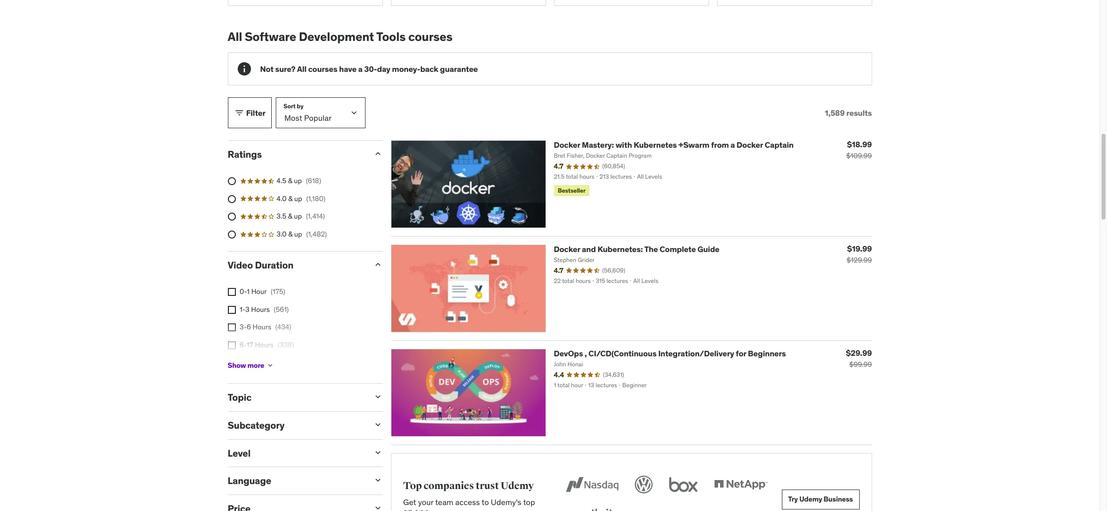 Task type: vqa. For each thing, say whether or not it's contained in the screenshot.
small image related to Video Duration
yes



Task type: describe. For each thing, give the bounding box(es) containing it.
subcategory
[[228, 419, 285, 431]]

guarantee
[[440, 64, 478, 74]]

$18.99 $109.99
[[847, 139, 873, 160]]

top
[[404, 480, 422, 492]]

0 vertical spatial courses
[[409, 29, 453, 45]]

1,589 results status
[[826, 108, 873, 118]]

show more
[[228, 361, 264, 370]]

& for 4.5
[[288, 176, 293, 185]]

3.0 & up (1,482)
[[277, 229, 327, 238]]

(561)
[[274, 305, 289, 314]]

tools
[[377, 29, 406, 45]]

4.5
[[277, 176, 287, 185]]

30-
[[365, 64, 377, 74]]

have
[[339, 64, 357, 74]]

with
[[616, 140, 633, 150]]

duration
[[255, 259, 294, 271]]

1 horizontal spatial a
[[731, 140, 736, 150]]

& for 4.0
[[288, 194, 293, 203]]

udemy's
[[491, 497, 522, 507]]

for
[[736, 348, 747, 358]]

topic button
[[228, 391, 365, 403]]

$29.99 $99.99
[[847, 348, 873, 369]]

3
[[246, 305, 250, 314]]

language
[[228, 475, 271, 487]]

level button
[[228, 447, 365, 459]]

all software development tools courses
[[228, 29, 453, 45]]

$19.99 $129.99
[[847, 244, 873, 264]]

filter
[[246, 108, 266, 118]]

volkswagen image
[[633, 473, 655, 495]]

hours right 17+ at the left bottom of page
[[252, 358, 271, 367]]

& for 3.5
[[288, 212, 293, 221]]

team
[[436, 497, 454, 507]]

mastery:
[[582, 140, 614, 150]]

1 vertical spatial all
[[297, 64, 307, 74]]

companies
[[424, 480, 474, 492]]

to
[[482, 497, 489, 507]]

show more button
[[228, 355, 274, 375]]

sure?
[[275, 64, 296, 74]]

25,000+
[[404, 508, 435, 511]]

business
[[824, 495, 854, 504]]

your
[[418, 497, 434, 507]]

devops
[[554, 348, 583, 358]]

beginners
[[749, 348, 787, 358]]

integration/delivery
[[659, 348, 735, 358]]

$18.99
[[848, 139, 873, 149]]

filter button
[[228, 97, 272, 128]]

docker for docker and kubernetes: the complete guide
[[554, 244, 581, 254]]

more
[[248, 361, 264, 370]]

xsmall image for 1-
[[228, 306, 236, 314]]

and
[[582, 244, 596, 254]]

up for 3.5 & up
[[294, 212, 302, 221]]

get
[[404, 497, 417, 507]]

4.0 & up (1,180)
[[277, 194, 326, 203]]

video duration button
[[228, 259, 365, 271]]

top
[[524, 497, 536, 507]]

hours for 6-17 hours
[[255, 340, 274, 349]]

up for 4.0 & up
[[294, 194, 302, 203]]

xsmall image inside show more button
[[266, 361, 274, 369]]

0 vertical spatial all
[[228, 29, 242, 45]]

not
[[260, 64, 274, 74]]

$29.99
[[847, 348, 873, 358]]

eventbrite image
[[564, 503, 621, 511]]

xsmall image for 0-
[[228, 288, 236, 296]]

1
[[247, 287, 250, 296]]

(434)
[[276, 323, 292, 332]]

docker mastery: with kubernetes +swarm from a docker captain
[[554, 140, 794, 150]]

results
[[847, 108, 873, 118]]

17
[[247, 340, 253, 349]]

complete
[[660, 244, 696, 254]]

6-
[[240, 340, 247, 349]]

development
[[299, 29, 374, 45]]

4.0
[[277, 194, 287, 203]]

netapp image
[[713, 473, 770, 495]]

17+
[[240, 358, 251, 367]]

trust
[[476, 480, 499, 492]]

captain
[[765, 140, 794, 150]]

video duration
[[228, 259, 294, 271]]

access
[[456, 497, 480, 507]]



Task type: locate. For each thing, give the bounding box(es) containing it.
video
[[228, 259, 253, 271]]

xsmall image
[[228, 288, 236, 296], [228, 306, 236, 314], [228, 341, 236, 349], [266, 361, 274, 369]]

money-
[[392, 64, 421, 74]]

up left (618)
[[294, 176, 302, 185]]

0-1 hour (175)
[[240, 287, 285, 296]]

subcategory button
[[228, 419, 365, 431]]

& right the 4.0 in the top of the page
[[288, 194, 293, 203]]

from
[[712, 140, 729, 150]]

4 small image from the top
[[373, 475, 383, 485]]

the
[[645, 244, 659, 254]]

docker mastery: with kubernetes +swarm from a docker captain link
[[554, 140, 794, 150]]

xsmall image right the more
[[266, 361, 274, 369]]

docker left captain
[[737, 140, 764, 150]]

17+ hours
[[240, 358, 271, 367]]

& right 4.5
[[288, 176, 293, 185]]

not sure? all courses have a 30-day money-back guarantee
[[260, 64, 478, 74]]

up right 3.5
[[294, 212, 302, 221]]

up right the 4.0 in the top of the page
[[294, 194, 302, 203]]

box image
[[667, 473, 701, 495]]

hours for 3-6 hours
[[253, 323, 272, 332]]

docker left "mastery:"
[[554, 140, 581, 150]]

top companies trust udemy get your team access to udemy's top 25,000+ courses
[[404, 480, 536, 511]]

udemy up udemy's
[[501, 480, 534, 492]]

& right 3.5
[[288, 212, 293, 221]]

3.0
[[277, 229, 287, 238]]

small image for topic
[[373, 392, 383, 402]]

(1,482)
[[306, 229, 327, 238]]

1 vertical spatial udemy
[[800, 495, 823, 504]]

all right sure?
[[297, 64, 307, 74]]

1-3 hours (561)
[[240, 305, 289, 314]]

ratings
[[228, 148, 262, 160]]

0 vertical spatial a
[[359, 64, 363, 74]]

small image
[[234, 108, 244, 118], [373, 149, 383, 159], [373, 260, 383, 270], [373, 503, 383, 511]]

small image inside filter button
[[234, 108, 244, 118]]

2 vertical spatial courses
[[437, 508, 465, 511]]

language button
[[228, 475, 365, 487]]

xsmall image left 6- on the left bottom of page
[[228, 341, 236, 349]]

xsmall image left 1-
[[228, 306, 236, 314]]

hours right 6
[[253, 323, 272, 332]]

3.5 & up (1,414)
[[277, 212, 325, 221]]

software
[[245, 29, 297, 45]]

docker
[[554, 140, 581, 150], [737, 140, 764, 150], [554, 244, 581, 254]]

small image for subcategory
[[373, 420, 383, 430]]

courses
[[409, 29, 453, 45], [308, 64, 338, 74], [437, 508, 465, 511]]

1 horizontal spatial udemy
[[800, 495, 823, 504]]

ratings button
[[228, 148, 365, 160]]

small image
[[373, 392, 383, 402], [373, 420, 383, 430], [373, 448, 383, 458], [373, 475, 383, 485]]

a right from
[[731, 140, 736, 150]]

hours for 1-3 hours
[[251, 305, 270, 314]]

all left software
[[228, 29, 242, 45]]

kubernetes:
[[598, 244, 643, 254]]

up for 3.0 & up
[[294, 229, 302, 238]]

1,589
[[826, 108, 845, 118]]

try udemy business link
[[782, 489, 860, 509]]

all
[[228, 29, 242, 45], [297, 64, 307, 74]]

devops , ci/cd(continuous integration/delivery for beginners link
[[554, 348, 787, 358]]

3.5
[[277, 212, 287, 221]]

courses left have
[[308, 64, 338, 74]]

xsmall image for 6-
[[228, 341, 236, 349]]

udemy
[[501, 480, 534, 492], [800, 495, 823, 504]]

ci/cd(continuous
[[589, 348, 657, 358]]

,
[[585, 348, 587, 358]]

xsmall image
[[228, 324, 236, 332]]

$129.99
[[847, 256, 873, 264]]

topic
[[228, 391, 252, 403]]

a left 30-
[[359, 64, 363, 74]]

try udemy business
[[789, 495, 854, 504]]

0 horizontal spatial a
[[359, 64, 363, 74]]

nasdaq image
[[564, 473, 621, 495]]

a
[[359, 64, 363, 74], [731, 140, 736, 150]]

$19.99
[[848, 244, 873, 254]]

hours right 3
[[251, 305, 270, 314]]

(338)
[[278, 340, 294, 349]]

courses inside top companies trust udemy get your team access to udemy's top 25,000+ courses
[[437, 508, 465, 511]]

0 horizontal spatial all
[[228, 29, 242, 45]]

udemy inside top companies trust udemy get your team access to udemy's top 25,000+ courses
[[501, 480, 534, 492]]

6
[[247, 323, 251, 332]]

$109.99
[[847, 151, 873, 160]]

docker and kubernetes: the complete guide
[[554, 244, 720, 254]]

1 vertical spatial a
[[731, 140, 736, 150]]

docker for docker mastery: with kubernetes +swarm from a docker captain
[[554, 140, 581, 150]]

1 horizontal spatial all
[[297, 64, 307, 74]]

+swarm
[[679, 140, 710, 150]]

1,589 results
[[826, 108, 873, 118]]

0 vertical spatial udemy
[[501, 480, 534, 492]]

hours
[[251, 305, 270, 314], [253, 323, 272, 332], [255, 340, 274, 349], [252, 358, 271, 367]]

docker and kubernetes: the complete guide link
[[554, 244, 720, 254]]

small image for level
[[373, 448, 383, 458]]

up right the 3.0
[[294, 229, 302, 238]]

devops , ci/cd(continuous integration/delivery for beginners
[[554, 348, 787, 358]]

3 small image from the top
[[373, 448, 383, 458]]

show
[[228, 361, 246, 370]]

back
[[421, 64, 439, 74]]

1 vertical spatial courses
[[308, 64, 338, 74]]

&
[[288, 176, 293, 185], [288, 194, 293, 203], [288, 212, 293, 221], [288, 229, 293, 238]]

& right the 3.0
[[288, 229, 293, 238]]

1 small image from the top
[[373, 392, 383, 402]]

courses down team
[[437, 508, 465, 511]]

up
[[294, 176, 302, 185], [294, 194, 302, 203], [294, 212, 302, 221], [294, 229, 302, 238]]

up for 4.5 & up
[[294, 176, 302, 185]]

level
[[228, 447, 251, 459]]

courses up back
[[409, 29, 453, 45]]

xsmall image left the 0-
[[228, 288, 236, 296]]

udemy right try
[[800, 495, 823, 504]]

2 small image from the top
[[373, 420, 383, 430]]

3-6 hours (434)
[[240, 323, 292, 332]]

(175)
[[271, 287, 285, 296]]

3-
[[240, 323, 247, 332]]

kubernetes
[[634, 140, 677, 150]]

6-17 hours (338)
[[240, 340, 294, 349]]

small image for language
[[373, 475, 383, 485]]

day
[[377, 64, 391, 74]]

guide
[[698, 244, 720, 254]]

hours right "17"
[[255, 340, 274, 349]]

try
[[789, 495, 799, 504]]

(618)
[[306, 176, 321, 185]]

$99.99
[[850, 360, 873, 369]]

1-
[[240, 305, 246, 314]]

0 horizontal spatial udemy
[[501, 480, 534, 492]]

& for 3.0
[[288, 229, 293, 238]]

docker left and
[[554, 244, 581, 254]]

(1,414)
[[306, 212, 325, 221]]



